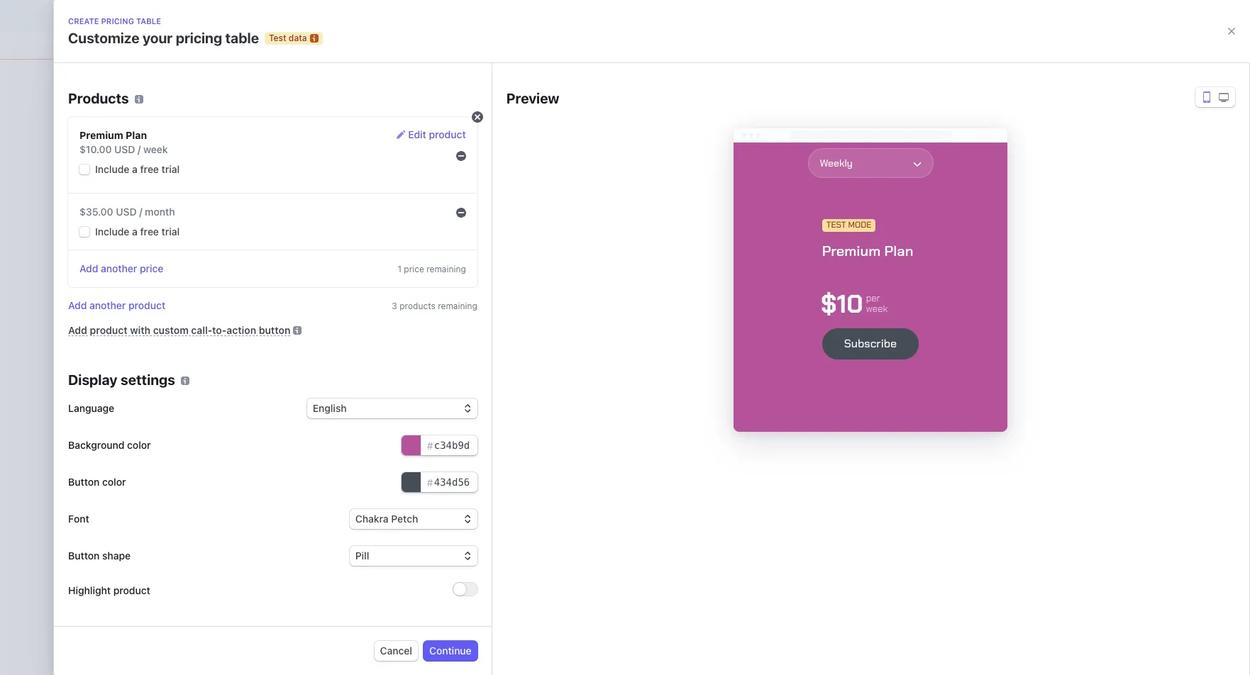 Task type: vqa. For each thing, say whether or not it's contained in the screenshot.
Settings image
no



Task type: locate. For each thing, give the bounding box(es) containing it.
color for button color
[[102, 476, 126, 488]]

1 button from the top
[[68, 476, 100, 488]]

data
[[626, 60, 645, 69]]

remaining for add another product
[[438, 301, 477, 312]]

0 vertical spatial /
[[138, 143, 141, 155]]

trial
[[162, 163, 180, 175], [162, 226, 180, 238]]

price
[[140, 263, 164, 275], [404, 264, 424, 275]]

include a free trial down week at the top of the page
[[95, 163, 180, 175]]

a down premium plan $10.00 usd / week
[[132, 163, 138, 175]]

premium plan $10.00 usd / week
[[80, 129, 168, 155]]

2 vertical spatial add
[[68, 324, 87, 336]]

0 vertical spatial include
[[95, 163, 129, 175]]

0 vertical spatial button
[[68, 476, 100, 488]]

usd down plan
[[114, 143, 135, 155]]

include a free trial
[[95, 163, 180, 175], [95, 226, 180, 238]]

0 vertical spatial your
[[143, 30, 173, 46]]

background
[[68, 439, 125, 451]]

create
[[68, 16, 99, 26], [469, 327, 514, 343], [469, 349, 500, 361], [489, 397, 520, 409]]

color right 'background' at the left bottom of page
[[127, 439, 151, 451]]

another up add another product
[[101, 263, 137, 275]]

add up add another product
[[80, 263, 98, 275]]

remaining
[[427, 264, 466, 275], [438, 301, 477, 312]]

button for button shape
[[68, 550, 100, 562]]

remaining right products
[[438, 301, 477, 312]]

create pricing table down branded,
[[489, 397, 582, 409]]

edit product button
[[397, 128, 466, 143]]

0 vertical spatial another
[[101, 263, 137, 275]]

color
[[127, 439, 151, 451], [102, 476, 126, 488]]

2 button from the top
[[68, 550, 100, 562]]

price right 1
[[404, 264, 424, 275]]

test data
[[269, 33, 307, 43]]

remaining for add another price
[[427, 264, 466, 275]]

your
[[143, 30, 173, 46], [727, 349, 747, 361]]

free
[[140, 163, 159, 175], [140, 226, 159, 238]]

include a free trial down $35.00 usd / month
[[95, 226, 180, 238]]

product inside button
[[429, 128, 466, 141]]

to
[[666, 349, 675, 361]]

to-
[[212, 324, 227, 336]]

0 horizontal spatial your
[[143, 30, 173, 46]]

pricing
[[101, 16, 134, 26], [176, 30, 222, 46], [528, 327, 575, 343], [607, 349, 638, 361], [523, 397, 555, 409]]

1 vertical spatial your
[[727, 349, 747, 361]]

add for add product with custom call-to-action button
[[68, 324, 87, 336]]

button color
[[68, 476, 126, 488]]

usd right $35.00
[[116, 206, 137, 218]]

1 vertical spatial create pricing table
[[489, 397, 582, 409]]

/ down plan
[[138, 143, 141, 155]]

another for price
[[101, 263, 137, 275]]

color for background color
[[127, 439, 151, 451]]

1 vertical spatial include
[[95, 226, 129, 238]]

0 vertical spatial free
[[140, 163, 159, 175]]

free down month
[[140, 226, 159, 238]]

your right 'on'
[[727, 349, 747, 361]]

3
[[392, 301, 397, 312]]

1 vertical spatial usd
[[116, 206, 137, 218]]

a up website.
[[502, 349, 508, 361]]

product right edit
[[429, 128, 466, 141]]

add down add another price button
[[68, 300, 87, 312]]

products
[[54, 79, 138, 102], [68, 90, 129, 106]]

usd inside premium plan $10.00 usd / week
[[114, 143, 135, 155]]

products for 3 products remaining
[[68, 90, 129, 106]]

add another product
[[68, 300, 166, 312]]

product for highlight
[[113, 584, 150, 597]]

product down shape
[[113, 584, 150, 597]]

/
[[138, 143, 141, 155], [139, 206, 142, 218]]

1 trial from the top
[[162, 163, 180, 175]]

0 vertical spatial color
[[127, 439, 151, 451]]

button for button color
[[68, 476, 100, 488]]

include
[[95, 163, 129, 175], [95, 226, 129, 238]]

1 vertical spatial remaining
[[438, 301, 477, 312]]

0 vertical spatial add
[[80, 263, 98, 275]]

0 vertical spatial usd
[[114, 143, 135, 155]]

$10.00
[[80, 143, 112, 155]]

1 free from the top
[[140, 163, 159, 175]]

another inside button
[[101, 263, 137, 275]]

highlight
[[68, 584, 111, 597]]

button up font
[[68, 476, 100, 488]]

table up "customize your pricing table"
[[136, 16, 161, 26]]

another inside button
[[90, 300, 126, 312]]

another for product
[[90, 300, 126, 312]]

1 vertical spatial include a free trial
[[95, 226, 180, 238]]

0 vertical spatial remaining
[[427, 264, 466, 275]]

another
[[101, 263, 137, 275], [90, 300, 126, 312]]

background color
[[68, 439, 151, 451]]

your right the customize
[[143, 30, 173, 46]]

0 horizontal spatial price
[[140, 263, 164, 275]]

another down add another price button
[[90, 300, 126, 312]]

add
[[80, 263, 98, 275], [68, 300, 87, 312], [68, 324, 87, 336]]

product down add another product button
[[90, 324, 128, 336]]

a
[[132, 163, 138, 175], [132, 226, 138, 238], [517, 327, 525, 343], [502, 349, 508, 361]]

customize
[[68, 30, 139, 46]]

a up branded,
[[517, 327, 525, 343]]

display settings
[[68, 372, 175, 388]]

None text field
[[401, 436, 477, 456], [401, 473, 477, 493], [401, 436, 477, 456], [401, 473, 477, 493]]

create pricing table up the customize
[[68, 16, 161, 26]]

add down add another product button
[[68, 324, 87, 336]]

1 vertical spatial button
[[68, 550, 100, 562]]

product up "with"
[[128, 300, 166, 312]]

1 include from the top
[[95, 163, 129, 175]]

create pricing table
[[68, 16, 161, 26], [489, 397, 582, 409]]

customize your pricing table
[[68, 30, 259, 46]]

highlight product
[[68, 584, 150, 597]]

product for add
[[90, 324, 128, 336]]

1 vertical spatial free
[[140, 226, 159, 238]]

table
[[136, 16, 161, 26], [225, 30, 259, 46], [578, 327, 611, 343], [641, 349, 664, 361], [558, 397, 582, 409]]

1 vertical spatial add
[[68, 300, 87, 312]]

product inside button
[[128, 300, 166, 312]]

shape
[[102, 550, 131, 562]]

0 vertical spatial include a free trial
[[95, 163, 180, 175]]

on
[[712, 349, 724, 361]]

color down background color
[[102, 476, 126, 488]]

1 vertical spatial another
[[90, 300, 126, 312]]

products for test data
[[54, 79, 138, 102]]

2 include from the top
[[95, 226, 129, 238]]

week
[[143, 143, 168, 155]]

trial down month
[[162, 226, 180, 238]]

include down $35.00 usd / month
[[95, 226, 129, 238]]

0 horizontal spatial color
[[102, 476, 126, 488]]

add inside button
[[68, 300, 87, 312]]

3 products remaining
[[392, 301, 477, 312]]

add inside button
[[80, 263, 98, 275]]

1 vertical spatial trial
[[162, 226, 180, 238]]

1 horizontal spatial color
[[127, 439, 151, 451]]

$35.00
[[80, 206, 113, 218]]

usd
[[114, 143, 135, 155], [116, 206, 137, 218]]

add for add another product
[[68, 300, 87, 312]]

button
[[68, 476, 100, 488], [68, 550, 100, 562]]

button left shape
[[68, 550, 100, 562]]

0 vertical spatial create pricing table
[[68, 16, 161, 26]]

free down week at the top of the page
[[140, 163, 159, 175]]

responsive
[[554, 349, 604, 361]]

0 vertical spatial trial
[[162, 163, 180, 175]]

/ left month
[[139, 206, 142, 218]]

trial down week at the top of the page
[[162, 163, 180, 175]]

price inside button
[[140, 263, 164, 275]]

1 horizontal spatial your
[[727, 349, 747, 361]]

1 vertical spatial color
[[102, 476, 126, 488]]

table left "to"
[[641, 349, 664, 361]]

product
[[429, 128, 466, 141], [128, 300, 166, 312], [90, 324, 128, 336], [113, 584, 150, 597]]

0 horizontal spatial create pricing table
[[68, 16, 161, 26]]

remaining up 3 products remaining
[[427, 264, 466, 275]]

price up add another product
[[140, 263, 164, 275]]

include down the $10.00
[[95, 163, 129, 175]]



Task type: describe. For each thing, give the bounding box(es) containing it.
test
[[605, 60, 624, 69]]

font
[[68, 513, 89, 525]]

test data
[[605, 60, 645, 69]]

1 include a free trial from the top
[[95, 163, 180, 175]]

action
[[227, 324, 256, 336]]

edit product
[[408, 128, 466, 141]]

custom
[[153, 324, 189, 336]]

test
[[269, 33, 286, 43]]

table left "test"
[[225, 30, 259, 46]]

2 include a free trial from the top
[[95, 226, 180, 238]]

add another price button
[[80, 262, 164, 276]]

table down responsive
[[558, 397, 582, 409]]

website.
[[469, 363, 507, 375]]

branded,
[[510, 349, 552, 361]]

english
[[313, 402, 347, 414]]

2 trial from the top
[[162, 226, 180, 238]]

1
[[398, 264, 402, 275]]

data
[[289, 33, 307, 43]]

add another product button
[[68, 299, 166, 313]]

settings
[[121, 372, 175, 388]]

2 free from the top
[[140, 226, 159, 238]]

1 horizontal spatial price
[[404, 264, 424, 275]]

add product with custom call-to-action button
[[68, 324, 291, 336]]

1 price remaining
[[398, 264, 466, 275]]

add another price
[[80, 263, 164, 275]]

edit
[[408, 128, 426, 141]]

display
[[68, 372, 118, 388]]

button
[[259, 324, 291, 336]]

premium
[[80, 129, 123, 141]]

$35.00 usd / month
[[80, 206, 175, 218]]

add for add another price
[[80, 263, 98, 275]]

call-
[[191, 324, 212, 336]]

language
[[68, 402, 114, 414]]

your inside create a pricing table create a branded, responsive pricing table to embed on your website.
[[727, 349, 747, 361]]

plan
[[126, 129, 147, 141]]

preview
[[507, 90, 560, 106]]

cancel button
[[374, 642, 418, 661]]

a down $35.00 usd / month
[[132, 226, 138, 238]]

product for edit
[[429, 128, 466, 141]]

with
[[130, 324, 151, 336]]

1 horizontal spatial create pricing table
[[489, 397, 582, 409]]

english button
[[307, 399, 477, 419]]

create pricing table link
[[469, 394, 605, 413]]

month
[[145, 206, 175, 218]]

/ inside premium plan $10.00 usd / week
[[138, 143, 141, 155]]

cancel
[[380, 645, 412, 657]]

1 vertical spatial /
[[139, 206, 142, 218]]

products
[[400, 301, 436, 312]]

table up responsive
[[578, 327, 611, 343]]

continue
[[429, 645, 472, 657]]

create a pricing table create a branded, responsive pricing table to embed on your website.
[[469, 327, 747, 375]]

add product with custom call-to-action button button
[[68, 324, 291, 336]]

embed
[[678, 349, 710, 361]]

button shape
[[68, 550, 131, 562]]

continue button
[[424, 642, 477, 661]]



